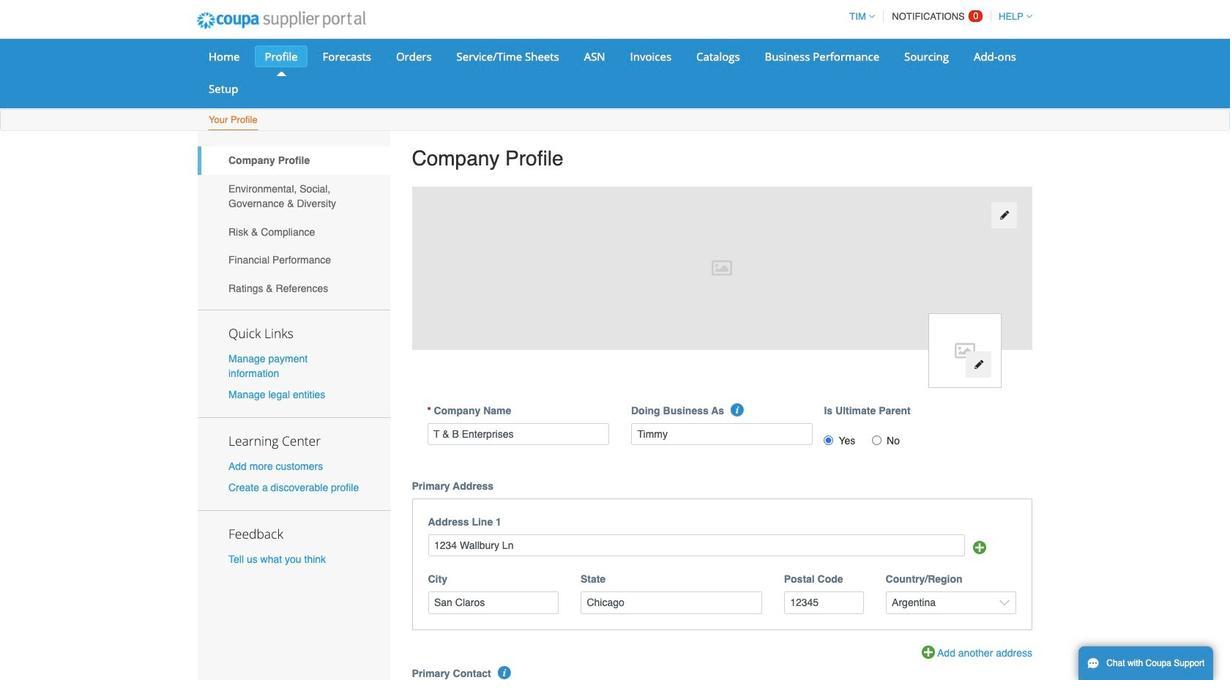 Task type: locate. For each thing, give the bounding box(es) containing it.
coupa supplier portal image
[[187, 2, 375, 39]]

None text field
[[427, 423, 609, 445], [631, 423, 813, 445], [427, 423, 609, 445], [631, 423, 813, 445]]

None radio
[[824, 436, 834, 445]]

change image image
[[1000, 210, 1010, 221], [974, 360, 984, 370]]

0 vertical spatial change image image
[[1000, 210, 1010, 221]]

navigation
[[843, 2, 1033, 31]]

0 horizontal spatial change image image
[[974, 360, 984, 370]]

None radio
[[872, 436, 882, 445]]

1 vertical spatial change image image
[[974, 360, 984, 370]]

None text field
[[428, 534, 966, 557], [428, 592, 559, 614], [581, 592, 762, 614], [784, 592, 864, 614], [428, 534, 966, 557], [428, 592, 559, 614], [581, 592, 762, 614], [784, 592, 864, 614]]

1 horizontal spatial change image image
[[1000, 210, 1010, 221]]



Task type: describe. For each thing, give the bounding box(es) containing it.
additional information image
[[731, 403, 744, 416]]

change image image for background image
[[1000, 210, 1010, 221]]

additional information image
[[498, 667, 511, 680]]

background image
[[412, 186, 1033, 350]]

change image image for logo
[[974, 360, 984, 370]]

add image
[[973, 541, 986, 555]]

logo image
[[929, 313, 1002, 388]]



Task type: vqa. For each thing, say whether or not it's contained in the screenshot.
the left Additional Information icon
yes



